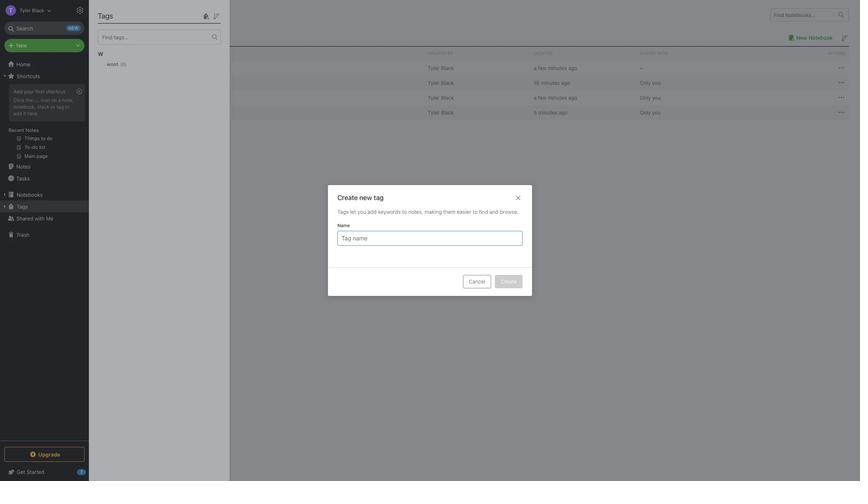 Task type: describe. For each thing, give the bounding box(es) containing it.
only for a few minutes ago
[[640, 94, 651, 101]]

title
[[103, 51, 114, 56]]

shared
[[16, 215, 33, 221]]

tyler for things to do row
[[428, 94, 440, 101]]

find
[[479, 209, 488, 215]]

notes link
[[0, 161, 89, 172]]

notebook for first notebook
[[135, 65, 158, 71]]

black for things to do row
[[441, 94, 454, 101]]

on
[[51, 97, 57, 103]]

only you for 16 minutes ago
[[640, 80, 661, 86]]

tags button
[[0, 201, 89, 212]]

tyler for the to-do list row at the top
[[428, 109, 440, 115]]

shared with button
[[637, 47, 744, 60]]

tag inside icon on a note, notebook, stack or tag to add it here.
[[57, 104, 64, 110]]

you for 5 minutes ago
[[653, 109, 661, 115]]

notebooks inside notebooks link
[[17, 191, 43, 198]]

home link
[[0, 58, 89, 70]]

–
[[640, 65, 643, 71]]

easier
[[457, 209, 472, 215]]

new button
[[4, 39, 85, 52]]

1 horizontal spatial tags
[[98, 11, 113, 20]]

notes,
[[409, 209, 424, 215]]

note,
[[62, 97, 74, 103]]

upgrade button
[[4, 447, 85, 462]]

actions
[[829, 51, 847, 56]]

new for new notebook
[[797, 34, 808, 41]]

minutes inside main page row
[[541, 80, 560, 86]]

1 notebook
[[100, 34, 129, 41]]

Search text field
[[10, 22, 79, 35]]

row group inside notebooks element
[[100, 60, 850, 120]]

home
[[16, 61, 30, 67]]

by
[[448, 51, 453, 56]]

notebook for new notebook
[[809, 34, 833, 41]]

with
[[35, 215, 45, 221]]

tyler black for main page row
[[428, 80, 454, 86]]

Find tags… text field
[[98, 32, 212, 42]]

w row group
[[98, 44, 227, 80]]

create new tag image
[[202, 12, 211, 21]]

shortcuts button
[[0, 70, 89, 82]]

shared with
[[640, 51, 669, 56]]

expand tags image
[[2, 204, 8, 209]]

0 vertical spatial notes
[[26, 127, 39, 133]]

or
[[51, 104, 55, 110]]

a few minutes ago for only you
[[534, 94, 578, 101]]

things to do row
[[100, 90, 850, 105]]

only for 16 minutes ago
[[640, 80, 651, 86]]

)
[[125, 61, 127, 67]]

shortcuts
[[17, 73, 40, 79]]

recent notes
[[9, 127, 39, 133]]

cancel button
[[463, 275, 492, 288]]

few for only you
[[538, 94, 547, 101]]

me
[[46, 215, 53, 221]]

first
[[35, 89, 45, 95]]

shared with me
[[16, 215, 53, 221]]

updated
[[534, 51, 553, 56]]

arrow image
[[103, 63, 112, 72]]

1 horizontal spatial add
[[368, 209, 377, 215]]

a few minutes ago for –
[[534, 65, 578, 71]]

first
[[123, 65, 133, 71]]

to-do list row
[[100, 105, 850, 120]]

tags inside button
[[17, 203, 28, 210]]

settings image
[[76, 6, 85, 15]]

tyler black for the to-do list row at the top
[[428, 109, 454, 115]]

minutes inside the first notebook row
[[548, 65, 567, 71]]

tyler black for the first notebook row in the top of the page
[[428, 65, 454, 71]]

16
[[534, 80, 540, 86]]

w
[[98, 50, 103, 57]]

notebooks element
[[89, 0, 861, 481]]

new notebook
[[797, 34, 833, 41]]

ago inside things to do row
[[569, 94, 578, 101]]

minutes inside the to-do list row
[[539, 109, 558, 115]]

click
[[13, 97, 24, 103]]

first notebook button
[[112, 63, 169, 72]]

notebook
[[104, 34, 129, 41]]

create button
[[495, 275, 523, 288]]

stack
[[37, 104, 49, 110]]

to inside icon on a note, notebook, stack or tag to add it here.
[[65, 104, 70, 110]]

1 vertical spatial notes
[[16, 163, 30, 170]]

notebook,
[[13, 104, 36, 110]]

created by
[[428, 51, 453, 56]]

16 minutes ago
[[534, 80, 571, 86]]

tyler for main page row
[[428, 80, 440, 86]]

tree containing home
[[0, 58, 89, 440]]

let
[[350, 209, 356, 215]]

browse.
[[500, 209, 519, 215]]

icon on a note, notebook, stack or tag to add it here.
[[13, 97, 74, 116]]

created
[[428, 51, 447, 56]]

here.
[[27, 110, 39, 116]]

1
[[100, 34, 103, 41]]

them
[[444, 209, 456, 215]]

...
[[34, 97, 39, 103]]

Find Notebooks… text field
[[771, 9, 834, 21]]

only for 5 minutes ago
[[640, 109, 651, 115]]



Task type: vqa. For each thing, say whether or not it's contained in the screenshot.
tab list
no



Task type: locate. For each thing, give the bounding box(es) containing it.
1 horizontal spatial notebook
[[809, 34, 833, 41]]

4 black from the top
[[441, 109, 454, 115]]

a up 5
[[534, 94, 537, 101]]

5
[[534, 109, 537, 115]]

tyler
[[428, 65, 440, 71], [428, 80, 440, 86], [428, 94, 440, 101], [428, 109, 440, 115]]

2 only from the top
[[640, 94, 651, 101]]

a inside things to do row
[[534, 94, 537, 101]]

2 horizontal spatial tags
[[338, 209, 349, 215]]

black for the to-do list row at the top
[[441, 109, 454, 115]]

2 tyler black from the top
[[428, 80, 454, 86]]

new inside popup button
[[16, 42, 27, 49]]

name
[[338, 223, 350, 228]]

only inside main page row
[[640, 80, 651, 86]]

tyler black for things to do row
[[428, 94, 454, 101]]

1 horizontal spatial to
[[402, 209, 407, 215]]

black inside the first notebook row
[[441, 65, 454, 71]]

only you inside the to-do list row
[[640, 109, 661, 115]]

1 vertical spatial tag
[[374, 194, 384, 202]]

tags let you add keywords to notes, making them easier to find and browse.
[[338, 209, 519, 215]]

0 horizontal spatial to
[[65, 104, 70, 110]]

it
[[23, 110, 26, 116]]

ago inside main page row
[[562, 80, 571, 86]]

3 only from the top
[[640, 109, 651, 115]]

you inside main page row
[[653, 80, 661, 86]]

create for create new tag
[[338, 194, 358, 202]]

tyler inside things to do row
[[428, 94, 440, 101]]

only you for 5 minutes ago
[[640, 109, 661, 115]]

new
[[360, 194, 372, 202]]

tags
[[98, 11, 113, 20], [17, 203, 28, 210], [338, 209, 349, 215]]

few
[[538, 65, 547, 71], [538, 94, 547, 101]]

to left find
[[473, 209, 478, 215]]

1 vertical spatial notebook
[[135, 65, 158, 71]]

0 vertical spatial notebooks
[[100, 10, 136, 19]]

1 vertical spatial create
[[501, 278, 517, 285]]

1 tyler black from the top
[[428, 65, 454, 71]]

notebook up actions
[[809, 34, 833, 41]]

(
[[120, 61, 122, 67]]

add
[[13, 89, 23, 95]]

actions button
[[744, 47, 850, 60]]

create
[[338, 194, 358, 202], [501, 278, 517, 285]]

tags up 1
[[98, 11, 113, 20]]

notebook inside first notebook button
[[135, 65, 158, 71]]

minutes
[[548, 65, 567, 71], [541, 80, 560, 86], [548, 94, 567, 101], [539, 109, 558, 115]]

few for –
[[538, 65, 547, 71]]

a for only you
[[534, 94, 537, 101]]

title button
[[100, 47, 425, 60]]

1 vertical spatial few
[[538, 94, 547, 101]]

the
[[26, 97, 33, 103]]

3 black from the top
[[441, 94, 454, 101]]

add inside icon on a note, notebook, stack or tag to add it here.
[[13, 110, 22, 116]]

5 minutes ago
[[534, 109, 568, 115]]

tyler black
[[428, 65, 454, 71], [428, 80, 454, 86], [428, 94, 454, 101], [428, 109, 454, 115]]

notebook
[[809, 34, 833, 41], [135, 65, 158, 71]]

notebook inside new notebook button
[[809, 34, 833, 41]]

your
[[24, 89, 34, 95]]

row group
[[100, 60, 850, 120]]

few inside things to do row
[[538, 94, 547, 101]]

add down new
[[368, 209, 377, 215]]

row group containing first notebook
[[100, 60, 850, 120]]

tags up shared
[[17, 203, 28, 210]]

create inside button
[[501, 278, 517, 285]]

new up home on the left
[[16, 42, 27, 49]]

tyler black inside the first notebook row
[[428, 65, 454, 71]]

you
[[653, 80, 661, 86], [653, 94, 661, 101], [653, 109, 661, 115], [358, 209, 366, 215]]

shortcut
[[46, 89, 65, 95]]

only
[[640, 80, 651, 86], [640, 94, 651, 101], [640, 109, 651, 115]]

1 tyler from the top
[[428, 65, 440, 71]]

tags left let
[[338, 209, 349, 215]]

minutes right 5
[[539, 109, 558, 115]]

None search field
[[10, 22, 79, 35]]

0 vertical spatial a few minutes ago
[[534, 65, 578, 71]]

a
[[534, 65, 537, 71], [534, 94, 537, 101], [58, 97, 61, 103]]

main page row
[[100, 75, 850, 90]]

group containing add your first shortcut
[[0, 82, 89, 163]]

recent
[[9, 127, 24, 133]]

a few minutes ago
[[534, 65, 578, 71], [534, 94, 578, 101]]

icon
[[41, 97, 50, 103]]

notebooks inside notebooks element
[[100, 10, 136, 19]]

keywords
[[378, 209, 401, 215]]

1 vertical spatial add
[[368, 209, 377, 215]]

notebooks down tasks
[[17, 191, 43, 198]]

a inside the first notebook row
[[534, 65, 537, 71]]

making
[[425, 209, 442, 215]]

black
[[441, 65, 454, 71], [441, 80, 454, 86], [441, 94, 454, 101], [441, 109, 454, 115]]

0 vertical spatial create
[[338, 194, 358, 202]]

0 horizontal spatial tags
[[17, 203, 28, 210]]

1 horizontal spatial new
[[797, 34, 808, 41]]

2 vertical spatial only
[[640, 109, 651, 115]]

new for new
[[16, 42, 27, 49]]

expand notebooks image
[[2, 192, 8, 198]]

tasks
[[16, 175, 30, 181]]

1 few from the top
[[538, 65, 547, 71]]

0 vertical spatial few
[[538, 65, 547, 71]]

a few minutes ago down 16 minutes ago
[[534, 94, 578, 101]]

trash
[[16, 232, 30, 238]]

0 vertical spatial new
[[797, 34, 808, 41]]

notebooks up notebook at the top left of the page
[[100, 10, 136, 19]]

0 vertical spatial tag
[[57, 104, 64, 110]]

tyler black inside main page row
[[428, 80, 454, 86]]

only you for a few minutes ago
[[640, 94, 661, 101]]

1 vertical spatial only
[[640, 94, 651, 101]]

1 only from the top
[[640, 80, 651, 86]]

2 only you from the top
[[640, 94, 661, 101]]

2 horizontal spatial to
[[473, 209, 478, 215]]

notes right the recent
[[26, 127, 39, 133]]

4 tyler black from the top
[[428, 109, 454, 115]]

Name text field
[[341, 231, 520, 245]]

tasks button
[[0, 172, 89, 184]]

and
[[490, 209, 499, 215]]

only inside the to-do list row
[[640, 109, 651, 115]]

tree
[[0, 58, 89, 440]]

0
[[122, 61, 125, 67]]

updated button
[[531, 47, 637, 60]]

new inside button
[[797, 34, 808, 41]]

ago right the 16
[[562, 80, 571, 86]]

ago down 16 minutes ago
[[569, 94, 578, 101]]

few down updated
[[538, 65, 547, 71]]

tyler inside the to-do list row
[[428, 109, 440, 115]]

with
[[658, 51, 669, 56]]

to left notes,
[[402, 209, 407, 215]]

notes up tasks
[[16, 163, 30, 170]]

add your first shortcut
[[13, 89, 65, 95]]

click the ...
[[13, 97, 39, 103]]

only you
[[640, 80, 661, 86], [640, 94, 661, 101], [640, 109, 661, 115]]

1 vertical spatial notebooks
[[17, 191, 43, 198]]

3 only you from the top
[[640, 109, 661, 115]]

to down note, on the left of page
[[65, 104, 70, 110]]

1 horizontal spatial create
[[501, 278, 517, 285]]

black inside things to do row
[[441, 94, 454, 101]]

0 horizontal spatial add
[[13, 110, 22, 116]]

4 tyler from the top
[[428, 109, 440, 115]]

group
[[0, 82, 89, 163]]

notes
[[26, 127, 39, 133], [16, 163, 30, 170]]

ago inside the to-do list row
[[559, 109, 568, 115]]

0 horizontal spatial new
[[16, 42, 27, 49]]

create for create
[[501, 278, 517, 285]]

only inside things to do row
[[640, 94, 651, 101]]

black for main page row
[[441, 80, 454, 86]]

tag
[[57, 104, 64, 110], [374, 194, 384, 202]]

add left it
[[13, 110, 22, 116]]

2 tyler from the top
[[428, 80, 440, 86]]

2 a few minutes ago from the top
[[534, 94, 578, 101]]

a few minutes ago inside things to do row
[[534, 94, 578, 101]]

0 vertical spatial only
[[640, 80, 651, 86]]

a right "on"
[[58, 97, 61, 103]]

ago down the updated button
[[569, 65, 578, 71]]

notebooks
[[100, 10, 136, 19], [17, 191, 43, 198]]

to
[[65, 104, 70, 110], [402, 209, 407, 215], [473, 209, 478, 215]]

0 vertical spatial only you
[[640, 80, 661, 86]]

1 a few minutes ago from the top
[[534, 65, 578, 71]]

1 horizontal spatial tag
[[374, 194, 384, 202]]

you inside things to do row
[[653, 94, 661, 101]]

create up let
[[338, 194, 358, 202]]

first notebook
[[123, 65, 158, 71]]

shared
[[640, 51, 657, 56]]

minutes up 16 minutes ago
[[548, 65, 567, 71]]

tyler black inside the to-do list row
[[428, 109, 454, 115]]

only you inside main page row
[[640, 80, 661, 86]]

minutes down 16 minutes ago
[[548, 94, 567, 101]]

1 only you from the top
[[640, 80, 661, 86]]

new up actions button
[[797, 34, 808, 41]]

a up the 16
[[534, 65, 537, 71]]

2 few from the top
[[538, 94, 547, 101]]

ago
[[569, 65, 578, 71], [562, 80, 571, 86], [569, 94, 578, 101], [559, 109, 568, 115]]

create right cancel
[[501, 278, 517, 285]]

tyler inside main page row
[[428, 80, 440, 86]]

black inside main page row
[[441, 80, 454, 86]]

a for –
[[534, 65, 537, 71]]

tag right new
[[374, 194, 384, 202]]

0 vertical spatial add
[[13, 110, 22, 116]]

notebooks link
[[0, 189, 89, 201]]

few down the 16
[[538, 94, 547, 101]]

a inside icon on a note, notebook, stack or tag to add it here.
[[58, 97, 61, 103]]

0 horizontal spatial create
[[338, 194, 358, 202]]

2 vertical spatial only you
[[640, 109, 661, 115]]

tag right or
[[57, 104, 64, 110]]

tyler inside the first notebook row
[[428, 65, 440, 71]]

created by button
[[425, 47, 531, 60]]

0 vertical spatial notebook
[[809, 34, 833, 41]]

only you inside things to do row
[[640, 94, 661, 101]]

add
[[13, 110, 22, 116], [368, 209, 377, 215]]

new
[[797, 34, 808, 41], [16, 42, 27, 49]]

0 horizontal spatial tag
[[57, 104, 64, 110]]

you for 16 minutes ago
[[653, 80, 661, 86]]

minutes right the 16
[[541, 80, 560, 86]]

woot
[[107, 61, 119, 67]]

upgrade
[[38, 451, 60, 458]]

1 horizontal spatial notebooks
[[100, 10, 136, 19]]

few inside the first notebook row
[[538, 65, 547, 71]]

new notebook button
[[787, 33, 833, 42]]

trash link
[[0, 229, 89, 241]]

3 tyler from the top
[[428, 94, 440, 101]]

3 tyler black from the top
[[428, 94, 454, 101]]

tyler black inside things to do row
[[428, 94, 454, 101]]

notebook right first
[[135, 65, 158, 71]]

0 horizontal spatial notebooks
[[17, 191, 43, 198]]

1 vertical spatial new
[[16, 42, 27, 49]]

1 black from the top
[[441, 65, 454, 71]]

you inside the to-do list row
[[653, 109, 661, 115]]

shared with me link
[[0, 212, 89, 224]]

a few minutes ago up 16 minutes ago
[[534, 65, 578, 71]]

create new tag
[[338, 194, 384, 202]]

2 black from the top
[[441, 80, 454, 86]]

first notebook row
[[100, 60, 850, 75]]

close image
[[514, 193, 523, 202]]

black for the first notebook row in the top of the page
[[441, 65, 454, 71]]

minutes inside things to do row
[[548, 94, 567, 101]]

tyler for the first notebook row in the top of the page
[[428, 65, 440, 71]]

a few minutes ago inside the first notebook row
[[534, 65, 578, 71]]

1 vertical spatial only you
[[640, 94, 661, 101]]

woot ( 0 )
[[107, 61, 127, 67]]

ago right 5
[[559, 109, 568, 115]]

1 vertical spatial a few minutes ago
[[534, 94, 578, 101]]

0 horizontal spatial notebook
[[135, 65, 158, 71]]

black inside the to-do list row
[[441, 109, 454, 115]]

you for a few minutes ago
[[653, 94, 661, 101]]

ago inside the first notebook row
[[569, 65, 578, 71]]

cancel
[[469, 278, 486, 285]]



